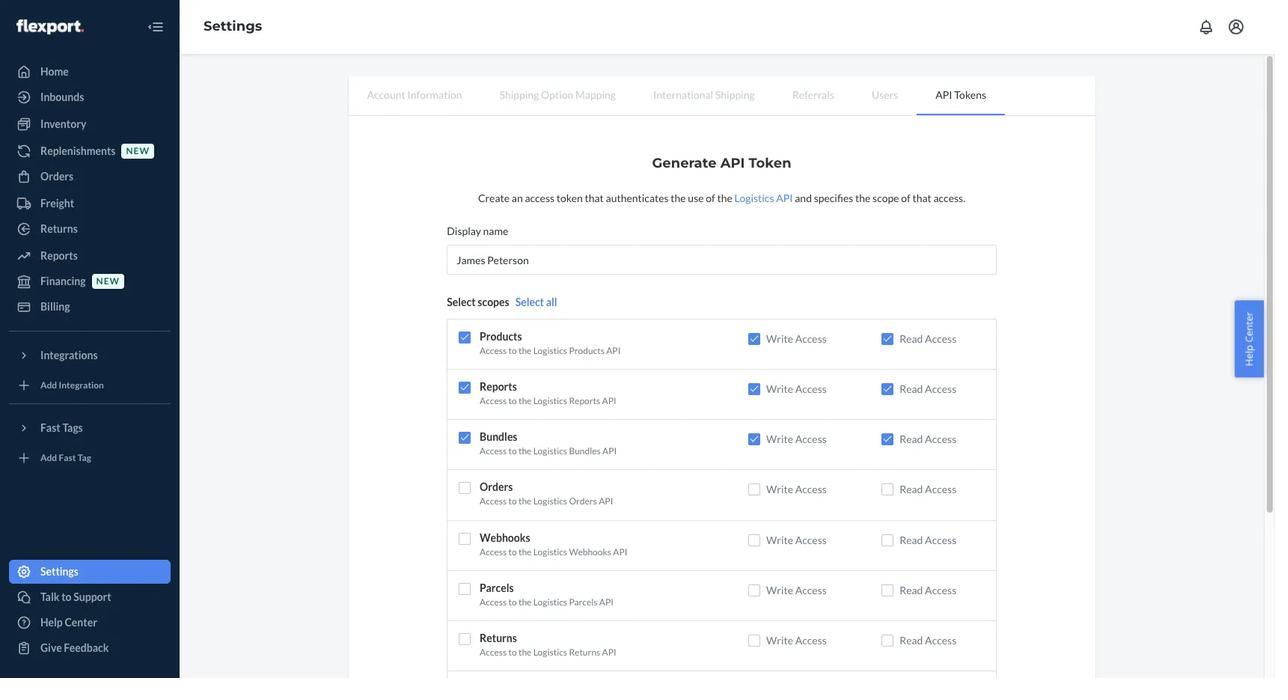 Task type: describe. For each thing, give the bounding box(es) containing it.
the for reports
[[519, 395, 532, 407]]

write for parcels
[[766, 584, 793, 596]]

access inside orders access to the logistics orders api
[[480, 496, 507, 507]]

use
[[688, 192, 704, 204]]

0 horizontal spatial settings link
[[9, 560, 171, 584]]

1 that from the left
[[585, 192, 604, 204]]

add integration
[[40, 380, 104, 391]]

0 horizontal spatial products
[[480, 330, 522, 343]]

billing
[[40, 300, 70, 313]]

logistics for parcels
[[533, 596, 567, 608]]

generate
[[652, 155, 717, 171]]

read access for bundles
[[900, 433, 957, 446]]

write for webhooks
[[766, 533, 793, 546]]

add integration link
[[9, 374, 171, 397]]

shipping inside tab
[[500, 88, 539, 101]]

read access for products
[[900, 332, 957, 345]]

reports access to the logistics reports api
[[480, 380, 617, 407]]

option
[[541, 88, 574, 101]]

talk to support button
[[9, 585, 171, 609]]

tokens
[[955, 88, 987, 101]]

to for webhooks
[[509, 546, 517, 557]]

account information
[[367, 88, 462, 101]]

token
[[749, 155, 792, 171]]

help inside button
[[1243, 345, 1256, 366]]

access inside products access to the logistics products api
[[480, 345, 507, 356]]

add fast tag link
[[9, 446, 171, 470]]

access inside "webhooks access to the logistics webhooks api"
[[480, 546, 507, 557]]

replenishments
[[40, 144, 116, 157]]

fast tags
[[40, 421, 83, 434]]

the for webhooks
[[519, 546, 532, 557]]

help center inside 'link'
[[40, 616, 97, 629]]

1 vertical spatial bundles
[[569, 446, 601, 457]]

shipping option mapping tab
[[481, 76, 635, 114]]

1 horizontal spatial products
[[569, 345, 605, 356]]

scope
[[873, 192, 899, 204]]

select scopes select all
[[447, 296, 557, 308]]

open account menu image
[[1228, 18, 1246, 36]]

0 vertical spatial bundles
[[480, 431, 518, 443]]

webhooks access to the logistics webhooks api
[[480, 531, 628, 557]]

to inside the talk to support button
[[61, 591, 72, 603]]

read for orders
[[900, 483, 923, 496]]

the right use
[[717, 192, 733, 204]]

api for orders
[[599, 496, 613, 507]]

orders link
[[9, 165, 171, 189]]

logistics for products
[[533, 345, 567, 356]]

orders access to the logistics orders api
[[480, 481, 613, 507]]

orders for orders access to the logistics orders api
[[480, 481, 513, 494]]

talk to support
[[40, 591, 111, 603]]

the for orders
[[519, 496, 532, 507]]

1 select from the left
[[447, 296, 476, 308]]

logistics for returns
[[533, 647, 567, 658]]

logistics for bundles
[[533, 446, 567, 457]]

help center link
[[9, 611, 171, 635]]

support
[[74, 591, 111, 603]]

the for parcels
[[519, 596, 532, 608]]

billing link
[[9, 295, 171, 319]]

specifies
[[814, 192, 854, 204]]

freight link
[[9, 192, 171, 216]]

api for reports
[[602, 395, 617, 407]]

reports for reports
[[40, 249, 78, 262]]

fast inside dropdown button
[[40, 421, 60, 434]]

token
[[557, 192, 583, 204]]

users tab
[[853, 76, 917, 114]]

api for bundles
[[603, 446, 617, 457]]

to for products
[[509, 345, 517, 356]]

2 of from the left
[[901, 192, 911, 204]]

read access for reports
[[900, 383, 957, 395]]

read access for parcels
[[900, 584, 957, 596]]

talk
[[40, 591, 59, 603]]

logistics for orders
[[533, 496, 567, 507]]

add for add fast tag
[[40, 452, 57, 464]]

access inside parcels access to the logistics parcels api
[[480, 596, 507, 608]]

the for bundles
[[519, 446, 532, 457]]

parcels access to the logistics parcels api
[[480, 581, 614, 608]]

1 of from the left
[[706, 192, 715, 204]]

returns link
[[9, 217, 171, 241]]

center inside 'link'
[[65, 616, 97, 629]]

returns access to the logistics returns api
[[480, 632, 617, 658]]

the left use
[[671, 192, 686, 204]]

all
[[546, 296, 557, 308]]

read for bundles
[[900, 433, 923, 446]]

information
[[407, 88, 462, 101]]

account
[[367, 88, 405, 101]]

new for replenishments
[[126, 146, 150, 157]]

integrations button
[[9, 344, 171, 368]]

bundles access to the logistics bundles api
[[480, 431, 617, 457]]

an
[[512, 192, 523, 204]]

settings inside settings link
[[40, 565, 79, 578]]

tag
[[78, 452, 91, 464]]

fast tags button
[[9, 416, 171, 440]]

read for products
[[900, 332, 923, 345]]

1 horizontal spatial settings
[[204, 18, 262, 35]]

1 vertical spatial webhooks
[[569, 546, 612, 557]]

flexport logo image
[[16, 19, 84, 34]]

inventory
[[40, 118, 86, 130]]

to for bundles
[[509, 446, 517, 457]]

logistics api link
[[735, 192, 793, 204]]

feedback
[[64, 642, 109, 654]]

give feedback button
[[9, 636, 171, 660]]

give
[[40, 642, 62, 654]]

inventory link
[[9, 112, 171, 136]]

help inside 'link'
[[40, 616, 63, 629]]

help center button
[[1235, 301, 1264, 378]]

write for orders
[[766, 483, 793, 496]]

select all button
[[515, 295, 557, 310]]

tags
[[62, 421, 83, 434]]

access inside returns access to the logistics returns api
[[480, 647, 507, 658]]

api for products
[[606, 345, 621, 356]]

0 horizontal spatial webhooks
[[480, 531, 530, 544]]

inbounds link
[[9, 85, 171, 109]]



Task type: locate. For each thing, give the bounding box(es) containing it.
5 read from the top
[[900, 533, 923, 546]]

logistics up parcels access to the logistics parcels api
[[533, 546, 567, 557]]

write access for returns
[[766, 634, 827, 647]]

1 horizontal spatial select
[[515, 296, 544, 308]]

the inside bundles access to the logistics bundles api
[[519, 446, 532, 457]]

orders for orders
[[40, 170, 74, 183]]

1 vertical spatial new
[[96, 276, 120, 287]]

write access for reports
[[766, 383, 827, 395]]

api inside "webhooks access to the logistics webhooks api"
[[613, 546, 628, 557]]

the left scope
[[856, 192, 871, 204]]

write for returns
[[766, 634, 793, 647]]

orders
[[40, 170, 74, 183], [480, 481, 513, 494], [569, 496, 597, 507]]

6 read access from the top
[[900, 584, 957, 596]]

fast left tag
[[59, 452, 76, 464]]

referrals tab
[[774, 76, 853, 114]]

reports link
[[9, 244, 171, 268]]

tab list
[[348, 76, 1096, 116]]

0 horizontal spatial that
[[585, 192, 604, 204]]

4 write access from the top
[[766, 483, 827, 496]]

None checkbox
[[459, 332, 471, 344], [882, 333, 894, 345], [882, 383, 894, 395], [459, 482, 471, 494], [749, 484, 761, 496], [749, 584, 761, 596], [882, 584, 894, 596], [882, 635, 894, 647], [459, 332, 471, 344], [882, 333, 894, 345], [882, 383, 894, 395], [459, 482, 471, 494], [749, 484, 761, 496], [749, 584, 761, 596], [882, 584, 894, 596], [882, 635, 894, 647]]

read for returns
[[900, 634, 923, 647]]

logistics inside returns access to the logistics returns api
[[533, 647, 567, 658]]

shipping inside 'tab'
[[716, 88, 755, 101]]

0 vertical spatial parcels
[[480, 581, 514, 594]]

the down parcels access to the logistics parcels api
[[519, 647, 532, 658]]

give feedback
[[40, 642, 109, 654]]

select left all
[[515, 296, 544, 308]]

the up orders access to the logistics orders api at the bottom left
[[519, 446, 532, 457]]

api tokens tab
[[917, 76, 1005, 115]]

1 horizontal spatial of
[[901, 192, 911, 204]]

3 write from the top
[[766, 433, 793, 446]]

fast left tags
[[40, 421, 60, 434]]

to up parcels access to the logistics parcels api
[[509, 546, 517, 557]]

center inside button
[[1243, 312, 1256, 343]]

of
[[706, 192, 715, 204], [901, 192, 911, 204]]

the up returns access to the logistics returns api
[[519, 596, 532, 608]]

of right use
[[706, 192, 715, 204]]

0 horizontal spatial orders
[[40, 170, 74, 183]]

1 horizontal spatial that
[[913, 192, 932, 204]]

0 horizontal spatial center
[[65, 616, 97, 629]]

new up "orders" link
[[126, 146, 150, 157]]

international
[[653, 88, 714, 101]]

2 that from the left
[[913, 192, 932, 204]]

api
[[936, 88, 953, 101], [721, 155, 745, 171], [776, 192, 793, 204], [606, 345, 621, 356], [602, 395, 617, 407], [603, 446, 617, 457], [599, 496, 613, 507], [613, 546, 628, 557], [599, 596, 614, 608], [602, 647, 617, 658]]

1 horizontal spatial help center
[[1243, 312, 1256, 366]]

0 vertical spatial settings link
[[204, 18, 262, 35]]

the for returns
[[519, 647, 532, 658]]

3 write access from the top
[[766, 433, 827, 446]]

0 horizontal spatial new
[[96, 276, 120, 287]]

access inside reports access to the logistics reports api
[[480, 395, 507, 407]]

1 vertical spatial products
[[569, 345, 605, 356]]

read for webhooks
[[900, 533, 923, 546]]

freight
[[40, 197, 74, 210]]

logistics for webhooks
[[533, 546, 567, 557]]

None text field
[[447, 245, 997, 275]]

write access
[[766, 332, 827, 345], [766, 383, 827, 395], [766, 433, 827, 446], [766, 483, 827, 496], [766, 533, 827, 546], [766, 584, 827, 596], [766, 634, 827, 647]]

to for reports
[[509, 395, 517, 407]]

1 read from the top
[[900, 332, 923, 345]]

1 vertical spatial orders
[[480, 481, 513, 494]]

new for financing
[[96, 276, 120, 287]]

0 vertical spatial add
[[40, 380, 57, 391]]

logistics inside parcels access to the logistics parcels api
[[533, 596, 567, 608]]

close navigation image
[[147, 18, 165, 36]]

the for products
[[519, 345, 532, 356]]

1 horizontal spatial webhooks
[[569, 546, 612, 557]]

new
[[126, 146, 150, 157], [96, 276, 120, 287]]

0 vertical spatial help
[[1243, 345, 1256, 366]]

1 horizontal spatial shipping
[[716, 88, 755, 101]]

1 horizontal spatial center
[[1243, 312, 1256, 343]]

logistics down parcels access to the logistics parcels api
[[533, 647, 567, 658]]

generate api token
[[652, 155, 792, 171]]

to up orders access to the logistics orders api at the bottom left
[[509, 446, 517, 457]]

2 horizontal spatial returns
[[569, 647, 601, 658]]

name
[[483, 225, 508, 237]]

1 horizontal spatial parcels
[[569, 596, 598, 608]]

2 write from the top
[[766, 383, 793, 395]]

1 vertical spatial settings link
[[9, 560, 171, 584]]

None checkbox
[[749, 333, 761, 345], [459, 382, 471, 394], [749, 383, 761, 395], [459, 432, 471, 444], [749, 434, 761, 446], [882, 434, 894, 446], [882, 484, 894, 496], [459, 533, 471, 545], [749, 534, 761, 546], [882, 534, 894, 546], [459, 583, 471, 595], [459, 633, 471, 645], [749, 635, 761, 647], [749, 333, 761, 345], [459, 382, 471, 394], [749, 383, 761, 395], [459, 432, 471, 444], [749, 434, 761, 446], [882, 434, 894, 446], [882, 484, 894, 496], [459, 533, 471, 545], [749, 534, 761, 546], [882, 534, 894, 546], [459, 583, 471, 595], [459, 633, 471, 645], [749, 635, 761, 647]]

reports
[[40, 249, 78, 262], [480, 380, 517, 393], [569, 395, 601, 407]]

write access for bundles
[[766, 433, 827, 446]]

2 vertical spatial orders
[[569, 496, 597, 507]]

parcels up returns access to the logistics returns api
[[569, 596, 598, 608]]

api inside bundles access to the logistics bundles api
[[603, 446, 617, 457]]

access
[[796, 332, 827, 345], [925, 332, 957, 345], [480, 345, 507, 356], [796, 383, 827, 395], [925, 383, 957, 395], [480, 395, 507, 407], [796, 433, 827, 446], [925, 433, 957, 446], [480, 446, 507, 457], [796, 483, 827, 496], [925, 483, 957, 496], [480, 496, 507, 507], [796, 533, 827, 546], [925, 533, 957, 546], [480, 546, 507, 557], [796, 584, 827, 596], [925, 584, 957, 596], [480, 596, 507, 608], [796, 634, 827, 647], [925, 634, 957, 647], [480, 647, 507, 658]]

to up bundles access to the logistics bundles api
[[509, 395, 517, 407]]

account information tab
[[348, 76, 481, 114]]

to for returns
[[509, 647, 517, 658]]

6 read from the top
[[900, 584, 923, 596]]

2 horizontal spatial reports
[[569, 395, 601, 407]]

shipping option mapping
[[500, 88, 616, 101]]

international shipping
[[653, 88, 755, 101]]

0 vertical spatial help center
[[1243, 312, 1256, 366]]

1 read access from the top
[[900, 332, 957, 345]]

to inside orders access to the logistics orders api
[[509, 496, 517, 507]]

the inside returns access to the logistics returns api
[[519, 647, 532, 658]]

0 horizontal spatial settings
[[40, 565, 79, 578]]

logistics inside orders access to the logistics orders api
[[533, 496, 567, 507]]

logistics up "webhooks access to the logistics webhooks api"
[[533, 496, 567, 507]]

api inside orders access to the logistics orders api
[[599, 496, 613, 507]]

new down reports link
[[96, 276, 120, 287]]

2 horizontal spatial orders
[[569, 496, 597, 507]]

returns
[[40, 222, 78, 235], [480, 632, 517, 644], [569, 647, 601, 658]]

returns for returns access to the logistics returns api
[[480, 632, 517, 644]]

read for reports
[[900, 383, 923, 395]]

1 vertical spatial fast
[[59, 452, 76, 464]]

write for reports
[[766, 383, 793, 395]]

the inside parcels access to the logistics parcels api
[[519, 596, 532, 608]]

1 horizontal spatial settings link
[[204, 18, 262, 35]]

write access for webhooks
[[766, 533, 827, 546]]

add for add integration
[[40, 380, 57, 391]]

read access
[[900, 332, 957, 345], [900, 383, 957, 395], [900, 433, 957, 446], [900, 483, 957, 496], [900, 533, 957, 546], [900, 584, 957, 596], [900, 634, 957, 647]]

2 read access from the top
[[900, 383, 957, 395]]

api for returns
[[602, 647, 617, 658]]

shipping left option
[[500, 88, 539, 101]]

logistics up reports access to the logistics reports api in the bottom of the page
[[533, 345, 567, 356]]

logistics up returns access to the logistics returns api
[[533, 596, 567, 608]]

1 vertical spatial parcels
[[569, 596, 598, 608]]

1 write access from the top
[[766, 332, 827, 345]]

read access for orders
[[900, 483, 957, 496]]

of right scope
[[901, 192, 911, 204]]

the
[[671, 192, 686, 204], [717, 192, 733, 204], [856, 192, 871, 204], [519, 345, 532, 356], [519, 395, 532, 407], [519, 446, 532, 457], [519, 496, 532, 507], [519, 546, 532, 557], [519, 596, 532, 608], [519, 647, 532, 658]]

logistics inside bundles access to the logistics bundles api
[[533, 446, 567, 457]]

7 read access from the top
[[900, 634, 957, 647]]

0 vertical spatial products
[[480, 330, 522, 343]]

to inside bundles access to the logistics bundles api
[[509, 446, 517, 457]]

0 vertical spatial center
[[1243, 312, 1256, 343]]

1 vertical spatial reports
[[480, 380, 517, 393]]

0 horizontal spatial returns
[[40, 222, 78, 235]]

write access for products
[[766, 332, 827, 345]]

write for products
[[766, 332, 793, 345]]

0 horizontal spatial reports
[[40, 249, 78, 262]]

shipping right international
[[716, 88, 755, 101]]

1 vertical spatial help center
[[40, 616, 97, 629]]

api inside returns access to the logistics returns api
[[602, 647, 617, 658]]

reports up financing
[[40, 249, 78, 262]]

to for orders
[[509, 496, 517, 507]]

display name
[[447, 225, 508, 237]]

inbounds
[[40, 91, 84, 103]]

that right token
[[585, 192, 604, 204]]

0 vertical spatial settings
[[204, 18, 262, 35]]

api inside parcels access to the logistics parcels api
[[599, 596, 614, 608]]

parcels
[[480, 581, 514, 594], [569, 596, 598, 608]]

access.
[[934, 192, 966, 204]]

1 horizontal spatial returns
[[480, 632, 517, 644]]

products
[[480, 330, 522, 343], [569, 345, 605, 356]]

1 vertical spatial settings
[[40, 565, 79, 578]]

0 horizontal spatial bundles
[[480, 431, 518, 443]]

users
[[872, 88, 898, 101]]

0 horizontal spatial of
[[706, 192, 715, 204]]

read access for webhooks
[[900, 533, 957, 546]]

international shipping tab
[[635, 76, 774, 114]]

3 read from the top
[[900, 433, 923, 446]]

4 write from the top
[[766, 483, 793, 496]]

write access for parcels
[[766, 584, 827, 596]]

home link
[[9, 60, 171, 84]]

integration
[[59, 380, 104, 391]]

0 horizontal spatial shipping
[[500, 88, 539, 101]]

logistics up bundles access to the logistics bundles api
[[533, 395, 567, 407]]

to for parcels
[[509, 596, 517, 608]]

shipping
[[500, 88, 539, 101], [716, 88, 755, 101]]

0 horizontal spatial select
[[447, 296, 476, 308]]

6 write access from the top
[[766, 584, 827, 596]]

3 read access from the top
[[900, 433, 957, 446]]

write
[[766, 332, 793, 345], [766, 383, 793, 395], [766, 433, 793, 446], [766, 483, 793, 496], [766, 533, 793, 546], [766, 584, 793, 596], [766, 634, 793, 647]]

1 horizontal spatial orders
[[480, 481, 513, 494]]

7 read from the top
[[900, 634, 923, 647]]

1 vertical spatial add
[[40, 452, 57, 464]]

the up parcels access to the logistics parcels api
[[519, 546, 532, 557]]

to up returns access to the logistics returns api
[[509, 596, 517, 608]]

logistics inside reports access to the logistics reports api
[[533, 395, 567, 407]]

to inside returns access to the logistics returns api
[[509, 647, 517, 658]]

5 write from the top
[[766, 533, 793, 546]]

and
[[795, 192, 812, 204]]

0 horizontal spatial parcels
[[480, 581, 514, 594]]

scopes
[[478, 296, 509, 308]]

settings
[[204, 18, 262, 35], [40, 565, 79, 578]]

api inside reports access to the logistics reports api
[[602, 395, 617, 407]]

2 vertical spatial returns
[[569, 647, 601, 658]]

5 write access from the top
[[766, 533, 827, 546]]

referrals
[[792, 88, 835, 101]]

display
[[447, 225, 481, 237]]

add down the fast tags
[[40, 452, 57, 464]]

1 write from the top
[[766, 332, 793, 345]]

api inside "tab"
[[936, 88, 953, 101]]

0 vertical spatial orders
[[40, 170, 74, 183]]

to right the talk
[[61, 591, 72, 603]]

mapping
[[576, 88, 616, 101]]

read access for returns
[[900, 634, 957, 647]]

the inside products access to the logistics products api
[[519, 345, 532, 356]]

home
[[40, 65, 69, 78]]

4 read access from the top
[[900, 483, 957, 496]]

7 write access from the top
[[766, 634, 827, 647]]

that
[[585, 192, 604, 204], [913, 192, 932, 204]]

to inside parcels access to the logistics parcels api
[[509, 596, 517, 608]]

2 shipping from the left
[[716, 88, 755, 101]]

that left access.
[[913, 192, 932, 204]]

help
[[1243, 345, 1256, 366], [40, 616, 63, 629]]

the up reports access to the logistics reports api in the bottom of the page
[[519, 345, 532, 356]]

0 vertical spatial fast
[[40, 421, 60, 434]]

access
[[525, 192, 555, 204]]

logistics inside products access to the logistics products api
[[533, 345, 567, 356]]

bundles down reports access to the logistics reports api in the bottom of the page
[[480, 431, 518, 443]]

7 write from the top
[[766, 634, 793, 647]]

to down select scopes select all
[[509, 345, 517, 356]]

add left integration
[[40, 380, 57, 391]]

create
[[478, 192, 510, 204]]

0 vertical spatial returns
[[40, 222, 78, 235]]

select left scopes
[[447, 296, 476, 308]]

orders down bundles access to the logistics bundles api
[[480, 481, 513, 494]]

center
[[1243, 312, 1256, 343], [65, 616, 97, 629]]

fast
[[40, 421, 60, 434], [59, 452, 76, 464]]

5 read access from the top
[[900, 533, 957, 546]]

to
[[509, 345, 517, 356], [509, 395, 517, 407], [509, 446, 517, 457], [509, 496, 517, 507], [509, 546, 517, 557], [61, 591, 72, 603], [509, 596, 517, 608], [509, 647, 517, 658]]

the inside reports access to the logistics reports api
[[519, 395, 532, 407]]

1 vertical spatial center
[[65, 616, 97, 629]]

integrations
[[40, 349, 98, 362]]

add fast tag
[[40, 452, 91, 464]]

bundles up orders access to the logistics orders api at the bottom left
[[569, 446, 601, 457]]

authenticates
[[606, 192, 669, 204]]

write for bundles
[[766, 433, 793, 446]]

reports for reports access to the logistics reports api
[[480, 380, 517, 393]]

api for webhooks
[[613, 546, 628, 557]]

0 vertical spatial reports
[[40, 249, 78, 262]]

1 add from the top
[[40, 380, 57, 391]]

create an access token that authenticates the use of the logistics api and specifies the scope of that access.
[[478, 192, 966, 204]]

access inside bundles access to the logistics bundles api
[[480, 446, 507, 457]]

reports up bundles access to the logistics bundles api
[[569, 395, 601, 407]]

webhooks down orders access to the logistics orders api at the bottom left
[[480, 531, 530, 544]]

bundles
[[480, 431, 518, 443], [569, 446, 601, 457]]

api inside products access to the logistics products api
[[606, 345, 621, 356]]

2 add from the top
[[40, 452, 57, 464]]

parcels down "webhooks access to the logistics webhooks api"
[[480, 581, 514, 594]]

logistics
[[735, 192, 774, 204], [533, 345, 567, 356], [533, 395, 567, 407], [533, 446, 567, 457], [533, 496, 567, 507], [533, 546, 567, 557], [533, 596, 567, 608], [533, 647, 567, 658]]

0 vertical spatial new
[[126, 146, 150, 157]]

products access to the logistics products api
[[480, 330, 621, 356]]

1 shipping from the left
[[500, 88, 539, 101]]

select
[[447, 296, 476, 308], [515, 296, 544, 308]]

0 vertical spatial webhooks
[[480, 531, 530, 544]]

4 read from the top
[[900, 483, 923, 496]]

the up bundles access to the logistics bundles api
[[519, 395, 532, 407]]

logistics down token
[[735, 192, 774, 204]]

to down parcels access to the logistics parcels api
[[509, 647, 517, 658]]

to inside reports access to the logistics reports api
[[509, 395, 517, 407]]

2 select from the left
[[515, 296, 544, 308]]

to up "webhooks access to the logistics webhooks api"
[[509, 496, 517, 507]]

the up "webhooks access to the logistics webhooks api"
[[519, 496, 532, 507]]

settings link
[[204, 18, 262, 35], [9, 560, 171, 584]]

1 horizontal spatial help
[[1243, 345, 1256, 366]]

add
[[40, 380, 57, 391], [40, 452, 57, 464]]

1 vertical spatial help
[[40, 616, 63, 629]]

to inside products access to the logistics products api
[[509, 345, 517, 356]]

tab list containing account information
[[348, 76, 1096, 116]]

api tokens
[[936, 88, 987, 101]]

returns inside returns link
[[40, 222, 78, 235]]

logistics inside "webhooks access to the logistics webhooks api"
[[533, 546, 567, 557]]

read for parcels
[[900, 584, 923, 596]]

orders up "webhooks access to the logistics webhooks api"
[[569, 496, 597, 507]]

write access for orders
[[766, 483, 827, 496]]

2 vertical spatial reports
[[569, 395, 601, 407]]

webhooks up parcels access to the logistics parcels api
[[569, 546, 612, 557]]

help center inside button
[[1243, 312, 1256, 366]]

1 horizontal spatial bundles
[[569, 446, 601, 457]]

returns for returns
[[40, 222, 78, 235]]

1 horizontal spatial reports
[[480, 380, 517, 393]]

open notifications image
[[1198, 18, 1216, 36]]

the inside "webhooks access to the logistics webhooks api"
[[519, 546, 532, 557]]

products up reports access to the logistics reports api in the bottom of the page
[[569, 345, 605, 356]]

0 horizontal spatial help
[[40, 616, 63, 629]]

2 write access from the top
[[766, 383, 827, 395]]

api for parcels
[[599, 596, 614, 608]]

1 vertical spatial returns
[[480, 632, 517, 644]]

the inside orders access to the logistics orders api
[[519, 496, 532, 507]]

orders up freight
[[40, 170, 74, 183]]

reports down products access to the logistics products api
[[480, 380, 517, 393]]

0 horizontal spatial help center
[[40, 616, 97, 629]]

2 read from the top
[[900, 383, 923, 395]]

6 write from the top
[[766, 584, 793, 596]]

help center
[[1243, 312, 1256, 366], [40, 616, 97, 629]]

1 horizontal spatial new
[[126, 146, 150, 157]]

to inside "webhooks access to the logistics webhooks api"
[[509, 546, 517, 557]]

products down select scopes select all
[[480, 330, 522, 343]]

logistics up orders access to the logistics orders api at the bottom left
[[533, 446, 567, 457]]

webhooks
[[480, 531, 530, 544], [569, 546, 612, 557]]

financing
[[40, 275, 86, 287]]

logistics for reports
[[533, 395, 567, 407]]



Task type: vqa. For each thing, say whether or not it's contained in the screenshot.
Calculate rate
no



